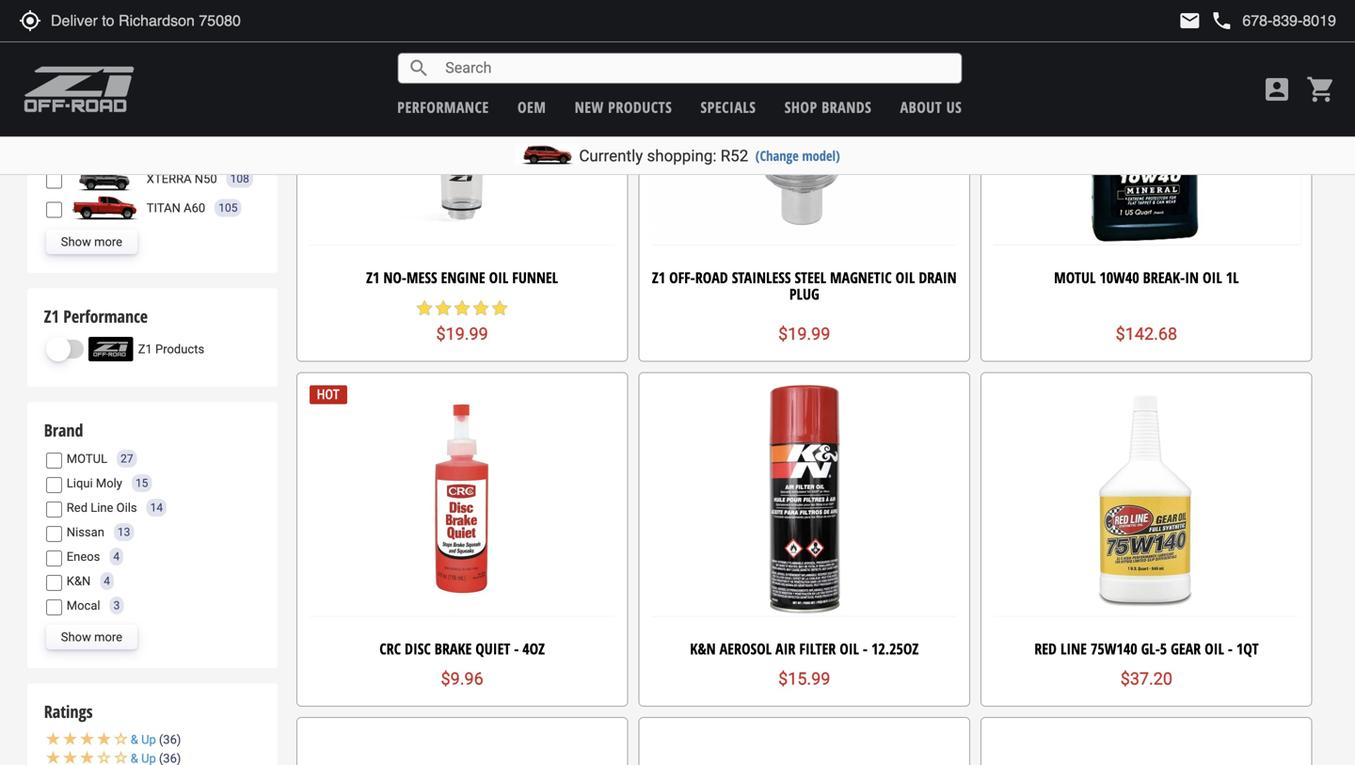 Task type: locate. For each thing, give the bounding box(es) containing it.
z1 left products
[[138, 342, 152, 356]]

4
[[113, 550, 120, 564], [104, 575, 110, 588]]

(change model) link
[[756, 146, 841, 165]]

up
[[141, 733, 156, 747]]

crc
[[380, 639, 401, 659]]

2 $19.99 from the left
[[779, 324, 831, 344]]

oem
[[518, 97, 546, 117]]

motul left 10w40 at the right top of the page
[[1055, 267, 1096, 287]]

no-
[[384, 267, 407, 287]]

1qt
[[1237, 639, 1259, 659]]

z1 off-road stainless steel magnetic oil drain plug
[[652, 267, 957, 304]]

0 vertical spatial show more
[[61, 235, 122, 249]]

1 more from the top
[[94, 235, 122, 249]]

line left oils in the bottom of the page
[[91, 501, 113, 515]]

oil right filter at the bottom of the page
[[840, 639, 860, 659]]

z1 no-mess engine oil funnel
[[366, 267, 558, 287]]

1 vertical spatial k&n
[[690, 639, 716, 659]]

2 more from the top
[[94, 630, 122, 644]]

$19.99 down plug
[[779, 324, 831, 344]]

1 horizontal spatial $19.99
[[779, 324, 831, 344]]

0 horizontal spatial motul
[[67, 452, 107, 466]]

k&n for k&n
[[67, 574, 91, 588]]

r52
[[721, 146, 749, 165]]

z1
[[366, 267, 380, 287], [652, 267, 666, 287], [44, 305, 59, 328], [138, 342, 152, 356]]

1 horizontal spatial k&n
[[690, 639, 716, 659]]

model
[[44, 17, 86, 40]]

1 horizontal spatial -
[[863, 639, 868, 659]]

1 horizontal spatial red
[[1035, 639, 1057, 659]]

brand
[[44, 419, 83, 442]]

oil left the 1l at the top of page
[[1203, 267, 1223, 287]]

show
[[61, 235, 91, 249], [61, 630, 91, 644]]

0 horizontal spatial $19.99
[[436, 324, 488, 344]]

2 show more button from the top
[[46, 625, 138, 650]]

-
[[514, 639, 519, 659], [863, 639, 868, 659], [1229, 639, 1233, 659]]

z1 left no-
[[366, 267, 380, 287]]

4oz
[[523, 639, 545, 659]]

0 vertical spatial 4
[[113, 550, 120, 564]]

4 for eneos
[[113, 550, 120, 564]]

oem link
[[518, 97, 546, 117]]

red left 75w140
[[1035, 639, 1057, 659]]

- left the 12.25oz
[[863, 639, 868, 659]]

more down 3
[[94, 630, 122, 644]]

0 vertical spatial show
[[61, 235, 91, 249]]

gear
[[1171, 639, 1202, 659]]

1 horizontal spatial motul
[[1055, 267, 1096, 287]]

show more for model
[[61, 235, 122, 249]]

$37.20
[[1121, 670, 1173, 689]]

star star star star star $19.99
[[415, 299, 510, 344]]

k&n left aerosol
[[690, 639, 716, 659]]

27
[[121, 453, 133, 466]]

mocal
[[67, 599, 100, 613]]

$19.99
[[436, 324, 488, 344], [779, 324, 831, 344]]

(change
[[756, 146, 799, 165]]

1 vertical spatial show
[[61, 630, 91, 644]]

oil left "drain"
[[896, 267, 916, 287]]

z1 for z1 off-road stainless steel magnetic oil drain plug
[[652, 267, 666, 287]]

0 horizontal spatial -
[[514, 639, 519, 659]]

2 show more from the top
[[61, 630, 122, 644]]

z1 inside z1 off-road stainless steel magnetic oil drain plug
[[652, 267, 666, 287]]

drain
[[919, 267, 957, 287]]

36
[[163, 733, 177, 747]]

1 show more button from the top
[[46, 230, 138, 254]]

red down liqui
[[67, 501, 88, 515]]

1 horizontal spatial 4
[[113, 550, 120, 564]]

1 show from the top
[[61, 235, 91, 249]]

2 star from the left
[[434, 299, 453, 318]]

4 down 13
[[113, 550, 120, 564]]

line
[[91, 501, 113, 515], [1061, 639, 1088, 659]]

$19.99 down z1 no-mess engine oil funnel
[[436, 324, 488, 344]]

1 vertical spatial red
[[1035, 639, 1057, 659]]

2 show from the top
[[61, 630, 91, 644]]

0 horizontal spatial k&n
[[67, 574, 91, 588]]

gl-
[[1142, 639, 1161, 659]]

pathfinder
[[143, 128, 215, 143]]

oil right 'engine'
[[489, 267, 509, 287]]

nissan frontier d40 2005 2006 2007 2008 2009 2010 2011 2012 2013 2014 2015 2016 2017 2018 2019 2020 2021 vq40de vq38dd qr25de 4.0l 3.8l 2.5l s se sl sv le xe pro-4x offroad z1 off-road image
[[65, 93, 140, 117]]

1 $19.99 from the left
[[436, 324, 488, 344]]

show more button for brand
[[46, 625, 138, 650]]

us
[[947, 97, 963, 117]]

0 vertical spatial motul
[[1055, 267, 1096, 287]]

109
[[231, 138, 250, 151]]

engine
[[441, 267, 486, 287]]

1 vertical spatial motul
[[67, 452, 107, 466]]

4 for k&n
[[104, 575, 110, 588]]

None checkbox
[[46, 99, 60, 115], [46, 138, 58, 154], [46, 202, 62, 218], [46, 453, 62, 469], [46, 478, 62, 494], [46, 526, 62, 543], [46, 551, 62, 567], [46, 99, 60, 115], [46, 138, 58, 154], [46, 202, 62, 218], [46, 453, 62, 469], [46, 478, 62, 494], [46, 526, 62, 543], [46, 551, 62, 567]]

0 vertical spatial show more button
[[46, 230, 138, 254]]

shopping:
[[647, 146, 717, 165]]

None checkbox
[[46, 59, 58, 75], [46, 173, 62, 189], [46, 502, 62, 518], [46, 575, 62, 591], [46, 600, 62, 616], [46, 59, 58, 75], [46, 173, 62, 189], [46, 502, 62, 518], [46, 575, 62, 591], [46, 600, 62, 616]]

more
[[94, 235, 122, 249], [94, 630, 122, 644]]

0 vertical spatial more
[[94, 235, 122, 249]]

0 horizontal spatial red
[[67, 501, 88, 515]]

line for 75w140
[[1061, 639, 1088, 659]]

model)
[[803, 146, 841, 165]]

show for brand
[[61, 630, 91, 644]]

more down "nissan titan a60 2004 2005 2006 2007 2008 2009 2010 2011 2012 2013 2014 2015 vk56de 5.6l s se sv sl le xe pro-4x offroad z1 off-road" image
[[94, 235, 122, 249]]

show more down mocal
[[61, 630, 122, 644]]

nissan pathfinder r51 2005 2006 2007 2008 2009 2010 2011 2012 vq40de vk56de 4.0l 5.6l s sl sv se le xe z1 off-road image
[[63, 132, 139, 157]]

funnel
[[513, 267, 558, 287]]

k&n
[[67, 574, 91, 588], [690, 639, 716, 659]]

- left 1qt
[[1229, 639, 1233, 659]]

mess
[[407, 267, 437, 287]]

1 vertical spatial 4
[[104, 575, 110, 588]]

4 down nissan
[[104, 575, 110, 588]]

z1 left 'performance' on the top of page
[[44, 305, 59, 328]]

oil for motul 10w40 break-in oil 1l
[[1203, 267, 1223, 287]]

1 vertical spatial line
[[1061, 639, 1088, 659]]

z1 left the off-
[[652, 267, 666, 287]]

motul
[[1055, 267, 1096, 287], [67, 452, 107, 466]]

line left 75w140
[[1061, 639, 1088, 659]]

liqui moly
[[67, 476, 122, 490]]

motul up liqui
[[67, 452, 107, 466]]

5 star from the left
[[491, 299, 510, 318]]

stainless
[[732, 267, 791, 287]]

about us
[[901, 97, 963, 117]]

shopping_cart link
[[1302, 74, 1337, 105]]

steel
[[795, 267, 827, 287]]

r51
[[143, 146, 165, 160]]

currently
[[579, 146, 643, 165]]

specials link
[[701, 97, 756, 117]]

red for red line 75w140 gl-5 gear oil - 1qt
[[1035, 639, 1057, 659]]

show down "nissan titan a60 2004 2005 2006 2007 2008 2009 2010 2011 2012 2013 2014 2015 vk56de 5.6l s se sv sl le xe pro-4x offroad z1 off-road" image
[[61, 235, 91, 249]]

1 horizontal spatial line
[[1061, 639, 1088, 659]]

0 horizontal spatial 4
[[104, 575, 110, 588]]

show down mocal
[[61, 630, 91, 644]]

1 vertical spatial more
[[94, 630, 122, 644]]

nissan pathfinder r52 2013 2014 2015 2016 2017 2018 2019 2020 vq35de vq35dd 3.5l s sl sv platinum z1 off-road image
[[63, 53, 138, 77]]

k&n down the eneos
[[67, 574, 91, 588]]

1 show more from the top
[[61, 235, 122, 249]]

red line 75w140 gl-5 gear oil - 1qt
[[1035, 639, 1259, 659]]

10w40
[[1100, 267, 1140, 287]]

xterra n50
[[147, 172, 217, 186]]

oil
[[489, 267, 509, 287], [896, 267, 916, 287], [1203, 267, 1223, 287], [840, 639, 860, 659], [1205, 639, 1225, 659]]

show more down "nissan titan a60 2004 2005 2006 2007 2008 2009 2010 2011 2012 2013 2014 2015 vk56de 5.6l s se sv sl le xe pro-4x offroad z1 off-road" image
[[61, 235, 122, 249]]

0 horizontal spatial line
[[91, 501, 113, 515]]

k&n aerosol air filter oil - 12.25oz
[[690, 639, 919, 659]]

1 vertical spatial show more button
[[46, 625, 138, 650]]

titan a60
[[147, 201, 205, 215]]

108
[[230, 172, 249, 185]]

- left 4oz
[[514, 639, 519, 659]]

2 horizontal spatial -
[[1229, 639, 1233, 659]]

0 vertical spatial k&n
[[67, 574, 91, 588]]

red
[[67, 501, 88, 515], [1035, 639, 1057, 659]]

0 vertical spatial red
[[67, 501, 88, 515]]

aerosol
[[720, 639, 772, 659]]

0 vertical spatial line
[[91, 501, 113, 515]]

show more button for model
[[46, 230, 138, 254]]

show more
[[61, 235, 122, 249], [61, 630, 122, 644]]

3
[[114, 599, 120, 613]]

show more button down mocal
[[46, 625, 138, 650]]

1 vertical spatial show more
[[61, 630, 122, 644]]

show more button down "nissan titan a60 2004 2005 2006 2007 2008 2009 2010 2011 2012 2013 2014 2015 vk56de 5.6l s se sv sl le xe pro-4x offroad z1 off-road" image
[[46, 230, 138, 254]]

in
[[1186, 267, 1200, 287]]

mail
[[1179, 9, 1202, 32]]

4 star from the left
[[472, 299, 491, 318]]

brake
[[435, 639, 472, 659]]

oil inside z1 off-road stainless steel magnetic oil drain plug
[[896, 267, 916, 287]]

air
[[776, 639, 796, 659]]



Task type: vqa. For each thing, say whether or not it's contained in the screenshot.
'(5)'
no



Task type: describe. For each thing, give the bounding box(es) containing it.
n50
[[195, 172, 217, 186]]

road
[[696, 267, 729, 287]]

$15.99
[[779, 670, 831, 689]]

& up 36
[[131, 733, 177, 747]]

1 - from the left
[[514, 639, 519, 659]]

products
[[155, 342, 204, 356]]

liqui
[[67, 476, 93, 490]]

105
[[219, 201, 238, 215]]

1l
[[1227, 267, 1240, 287]]

12.25oz
[[872, 639, 919, 659]]

disc
[[405, 639, 431, 659]]

oil right gear
[[1205, 639, 1225, 659]]

5
[[1161, 639, 1168, 659]]

account_box
[[1263, 74, 1293, 105]]

red line oils
[[67, 501, 137, 515]]

eneos
[[67, 550, 100, 564]]

show for model
[[61, 235, 91, 249]]

titan
[[147, 201, 181, 215]]

phone
[[1211, 9, 1234, 32]]

3 - from the left
[[1229, 639, 1233, 659]]

2 - from the left
[[863, 639, 868, 659]]

more for model
[[94, 235, 122, 249]]

brands
[[822, 97, 872, 117]]

more for brand
[[94, 630, 122, 644]]

shop brands
[[785, 97, 872, 117]]

break-
[[1144, 267, 1186, 287]]

specials
[[701, 97, 756, 117]]

nissan
[[67, 525, 104, 539]]

new products
[[575, 97, 672, 117]]

$19.99 inside star star star star star $19.99
[[436, 324, 488, 344]]

off-
[[670, 267, 696, 287]]

z1 products
[[138, 342, 204, 356]]

1 star from the left
[[415, 299, 434, 318]]

xterra
[[147, 172, 192, 186]]

nissan xterra n50 2005 2006 2007 2008 2009 2010 2011 2012 2013 2014 2015 vq40de 4.0l s se x pro-4x offroad z1 off-road image
[[67, 167, 142, 191]]

$9.96
[[441, 670, 484, 689]]

75w140
[[1091, 639, 1138, 659]]

search
[[408, 57, 431, 80]]

15
[[136, 477, 148, 490]]

oil for k&n aerosol air filter oil - 12.25oz
[[840, 639, 860, 659]]

new
[[575, 97, 604, 117]]

quiet
[[476, 639, 511, 659]]

products
[[608, 97, 672, 117]]

pathfinder r51
[[143, 128, 215, 160]]

about us link
[[901, 97, 963, 117]]

oils
[[116, 501, 137, 515]]

k&n for k&n aerosol air filter oil - 12.25oz
[[690, 639, 716, 659]]

about
[[901, 97, 943, 117]]

z1 for z1 performance
[[44, 305, 59, 328]]

motul for motul 10w40 break-in oil 1l
[[1055, 267, 1096, 287]]

performance
[[398, 97, 489, 117]]

red for red line oils
[[67, 501, 88, 515]]

3 star from the left
[[453, 299, 472, 318]]

shop
[[785, 97, 818, 117]]

currently shopping: r52 (change model)
[[579, 146, 841, 165]]

mail link
[[1179, 9, 1202, 32]]

$142.68
[[1116, 324, 1178, 344]]

mail phone
[[1179, 9, 1234, 32]]

crc disc brake quiet - 4oz
[[380, 639, 545, 659]]

14
[[150, 501, 163, 515]]

motul for motul
[[67, 452, 107, 466]]

z1 motorsports logo image
[[24, 66, 135, 113]]

account_box link
[[1258, 74, 1298, 105]]

show more for brand
[[61, 630, 122, 644]]

new products link
[[575, 97, 672, 117]]

phone link
[[1211, 9, 1337, 32]]

z1 for z1 no-mess engine oil funnel
[[366, 267, 380, 287]]

13
[[118, 526, 130, 539]]

ratings
[[44, 700, 93, 724]]

z1 for z1 products
[[138, 342, 152, 356]]

performance link
[[398, 97, 489, 117]]

my_location
[[19, 9, 41, 32]]

moly
[[96, 476, 122, 490]]

nissan titan a60 2004 2005 2006 2007 2008 2009 2010 2011 2012 2013 2014 2015 vk56de 5.6l s se sv sl le xe pro-4x offroad z1 off-road image
[[67, 196, 142, 220]]

performance
[[63, 305, 148, 328]]

Search search field
[[431, 54, 962, 83]]

line for oils
[[91, 501, 113, 515]]

plug
[[790, 284, 820, 304]]

z1 performance
[[44, 305, 148, 328]]

filter
[[800, 639, 836, 659]]

shopping_cart
[[1307, 74, 1337, 105]]

oil for z1 no-mess engine oil funnel
[[489, 267, 509, 287]]



